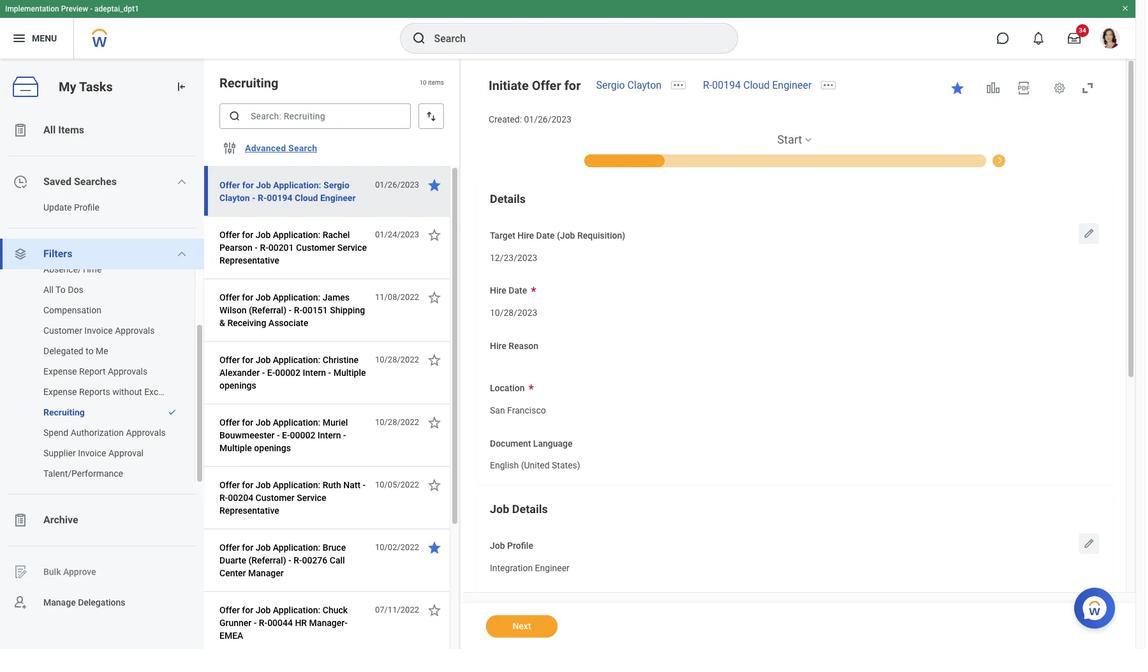 Task type: vqa. For each thing, say whether or not it's contained in the screenshot.
the of
no



Task type: locate. For each thing, give the bounding box(es) containing it.
0 vertical spatial hire
[[518, 230, 534, 241]]

0 vertical spatial profile
[[74, 202, 100, 213]]

for down advanced
[[242, 180, 254, 190]]

profile inside job details element
[[508, 541, 534, 551]]

compensation inside start navigation
[[999, 156, 1049, 165]]

1 vertical spatial clayton
[[220, 193, 250, 203]]

10/28/2022 right muriel
[[375, 417, 419, 427]]

menu banner
[[0, 0, 1136, 59]]

for up pearson
[[242, 230, 254, 240]]

r- inside offer for job application: bruce duarte (referral) ‎- r-00276 call center manager
[[294, 555, 302, 566]]

approvals up delegated to me button
[[115, 326, 155, 336]]

engineer right integration
[[535, 563, 570, 573]]

01/24/2023
[[375, 230, 419, 239]]

search image up 10 on the left top
[[411, 31, 427, 46]]

2 star image from the top
[[427, 415, 442, 430]]

for for offer for job application: ruth natt ‎- r-00204 customer service representative
[[242, 480, 254, 490]]

sergio clayton link
[[597, 79, 662, 91]]

1 horizontal spatial customer
[[256, 493, 295, 503]]

manager-
[[309, 618, 348, 628]]

james
[[323, 292, 350, 303]]

customer down rachel
[[296, 243, 335, 253]]

1 vertical spatial 00194
[[267, 193, 293, 203]]

0 vertical spatial e-
[[267, 368, 275, 378]]

1 vertical spatial expense
[[43, 387, 77, 397]]

edit image inside job details element
[[1083, 538, 1096, 550]]

0 vertical spatial recruiting
[[220, 75, 279, 91]]

1 vertical spatial -
[[328, 368, 331, 378]]

intern for christine
[[303, 368, 326, 378]]

hire for hire reason
[[490, 341, 507, 351]]

search
[[289, 143, 317, 153]]

expense reports without exceptions button
[[0, 382, 188, 402]]

star image
[[427, 227, 442, 243], [427, 415, 442, 430], [427, 603, 442, 618]]

offer up pearson
[[220, 230, 240, 240]]

0 horizontal spatial recruiting
[[43, 407, 85, 417]]

approvals inside "button"
[[108, 366, 148, 377]]

0 vertical spatial 01/26/2023
[[524, 114, 572, 124]]

exceptions
[[144, 387, 188, 397]]

to
[[86, 346, 94, 356]]

2 clipboard image from the top
[[13, 513, 28, 528]]

justify image
[[11, 31, 27, 46]]

openings inside offer for job application: muriel bouwmeester ‎- e-00002 intern - multiple openings
[[254, 443, 291, 453]]

‎- up the associate
[[289, 305, 292, 315]]

report
[[79, 366, 106, 377]]

offer inside offer for job application: james wilson (referral) ‎- r-00151 shipping & receiving associate
[[220, 292, 240, 303]]

for inside offer for job application: sergio clayton ‎- r-00194 cloud engineer
[[242, 180, 254, 190]]

clipboard image for archive
[[13, 513, 28, 528]]

profile for update profile
[[74, 202, 100, 213]]

application: down the associate
[[273, 355, 321, 365]]

1 vertical spatial cloud
[[295, 193, 318, 203]]

(referral) inside offer for job application: bruce duarte (referral) ‎- r-00276 call center manager
[[249, 555, 286, 566]]

sort image
[[425, 110, 438, 123]]

invoice down spend authorization approvals button
[[78, 448, 106, 458]]

e- right alexander
[[267, 368, 275, 378]]

recruiting
[[220, 75, 279, 91], [43, 407, 85, 417]]

for up wilson
[[242, 292, 254, 303]]

star image for offer for job application: christine alexander ‎- e-00002 intern - multiple openings
[[427, 352, 442, 368]]

details inside "element"
[[490, 192, 526, 205]]

2 horizontal spatial -
[[343, 430, 346, 440]]

clipboard image inside archive button
[[13, 513, 28, 528]]

compensation for compensation button in the start navigation
[[999, 156, 1049, 165]]

- inside offer for job application: christine alexander ‎- e-00002 intern - multiple openings
[[328, 368, 331, 378]]

date up 10/28/2023 text box at the top
[[509, 285, 527, 296]]

chevron right image
[[992, 153, 1008, 165]]

(referral) for receiving
[[249, 305, 287, 315]]

expense for expense reports without exceptions
[[43, 387, 77, 397]]

customer right "00204"
[[256, 493, 295, 503]]

application: for bruce
[[273, 543, 321, 553]]

application: up 00201
[[273, 230, 321, 240]]

0 vertical spatial service
[[337, 243, 367, 253]]

- down the christine
[[328, 368, 331, 378]]

representative inside offer for job application: ruth natt ‎- r-00204 customer service representative
[[220, 506, 279, 516]]

multiple inside offer for job application: christine alexander ‎- e-00002 intern - multiple openings
[[334, 368, 366, 378]]

expense up recruiting 'button'
[[43, 387, 77, 397]]

‎- right grunner
[[254, 618, 257, 628]]

application: for muriel
[[273, 417, 321, 428]]

1 vertical spatial profile
[[508, 541, 534, 551]]

application:
[[273, 180, 321, 190], [273, 230, 321, 240], [273, 292, 321, 303], [273, 355, 321, 365], [273, 417, 321, 428], [273, 480, 321, 490], [273, 543, 321, 553], [273, 605, 321, 615]]

10/05/2022
[[375, 480, 419, 490]]

10/28/2022 for offer for job application: muriel bouwmeester ‎- e-00002 intern - multiple openings
[[375, 417, 419, 427]]

recruiting inside 'button'
[[43, 407, 85, 417]]

customer invoice approvals button
[[0, 320, 182, 341]]

for up alexander
[[242, 355, 254, 365]]

clipboard image left the all items at the left of page
[[13, 123, 28, 138]]

1 horizontal spatial -
[[328, 368, 331, 378]]

hire right target
[[518, 230, 534, 241]]

offer for job application: ruth natt ‎- r-00204 customer service representative button
[[220, 477, 368, 518]]

my
[[59, 79, 76, 94]]

spend
[[43, 428, 68, 438]]

for inside offer for job application: ruth natt ‎- r-00204 customer service representative
[[242, 480, 254, 490]]

2 vertical spatial star image
[[427, 603, 442, 618]]

expense report approvals
[[43, 366, 148, 377]]

fullscreen image
[[1081, 80, 1096, 96]]

san
[[490, 405, 505, 416]]

job up alexander
[[256, 355, 271, 365]]

for up 'duarte'
[[242, 543, 254, 553]]

compensation button
[[992, 153, 1049, 167], [0, 300, 182, 320]]

receiving
[[228, 318, 266, 328]]

application: up the 00151
[[273, 292, 321, 303]]

profile up job profile "element"
[[508, 541, 534, 551]]

reason
[[509, 341, 539, 351]]

00194
[[713, 79, 741, 91], [267, 193, 293, 203]]

integration engineer
[[490, 563, 570, 573]]

edit image inside details "element"
[[1083, 227, 1096, 240]]

me
[[96, 346, 108, 356]]

hire
[[518, 230, 534, 241], [490, 285, 507, 296], [490, 341, 507, 351]]

details up target
[[490, 192, 526, 205]]

clipboard image left archive
[[13, 513, 28, 528]]

1 horizontal spatial compensation button
[[992, 153, 1049, 167]]

01/26/2023 inside item list "element"
[[375, 180, 419, 190]]

shipping
[[330, 305, 365, 315]]

1 vertical spatial approvals
[[108, 366, 148, 377]]

document language element
[[490, 452, 581, 476]]

1 vertical spatial openings
[[254, 443, 291, 453]]

2 horizontal spatial customer
[[296, 243, 335, 253]]

1 vertical spatial star image
[[427, 415, 442, 430]]

multiple down bouwmeester
[[220, 443, 252, 453]]

application: for sergio
[[273, 180, 321, 190]]

customer inside offer for job application: ruth natt ‎- r-00204 customer service representative
[[256, 493, 295, 503]]

star image for offer for job application: james wilson (referral) ‎- r-00151 shipping & receiving associate
[[427, 290, 442, 305]]

offer up wilson
[[220, 292, 240, 303]]

10/28/2022 right the christine
[[375, 355, 419, 365]]

dos
[[68, 285, 83, 295]]

profile inside button
[[74, 202, 100, 213]]

offer
[[532, 78, 562, 93], [220, 180, 240, 190], [220, 230, 240, 240], [220, 292, 240, 303], [220, 355, 240, 365], [220, 417, 240, 428], [220, 480, 240, 490], [220, 543, 240, 553], [220, 605, 240, 615]]

‎- right pearson
[[255, 243, 258, 253]]

job details element
[[476, 491, 1114, 642]]

0 vertical spatial expense
[[43, 366, 77, 377]]

expense report approvals button
[[0, 361, 182, 382]]

job inside offer for job application: james wilson (referral) ‎- r-00151 shipping & receiving associate
[[256, 292, 271, 303]]

bruce
[[323, 543, 346, 553]]

0 vertical spatial customer
[[296, 243, 335, 253]]

job up job profile
[[490, 502, 510, 516]]

saved searches
[[43, 176, 117, 188]]

01/26/2023 down initiate offer for on the top of the page
[[524, 114, 572, 124]]

sergio up rachel
[[324, 180, 350, 190]]

application: inside offer for job application: sergio clayton ‎- r-00194 cloud engineer
[[273, 180, 321, 190]]

application: up 00276
[[273, 543, 321, 553]]

1 vertical spatial invoice
[[78, 448, 106, 458]]

details
[[490, 192, 526, 205], [512, 502, 548, 516]]

star image for offer for job application: rachel pearson ‎- r-00201 customer service representative
[[427, 227, 442, 243]]

date left "(job" at the top of the page
[[537, 230, 555, 241]]

intern inside offer for job application: muriel bouwmeester ‎- e-00002 intern - multiple openings
[[318, 430, 341, 440]]

offer up bouwmeester
[[220, 417, 240, 428]]

application: for james
[[273, 292, 321, 303]]

approvals up approval
[[126, 428, 166, 438]]

multiple inside offer for job application: muriel bouwmeester ‎- e-00002 intern - multiple openings
[[220, 443, 252, 453]]

1 10/28/2022 from the top
[[375, 355, 419, 365]]

1 vertical spatial edit image
[[1083, 538, 1096, 550]]

application: for ruth
[[273, 480, 321, 490]]

offer inside offer for job application: muriel bouwmeester ‎- e-00002 intern - multiple openings
[[220, 417, 240, 428]]

service inside offer for job application: rachel pearson ‎- r-00201 customer service representative
[[337, 243, 367, 253]]

for up grunner
[[242, 605, 254, 615]]

created:
[[489, 114, 522, 124]]

r-00194 cloud engineer
[[704, 79, 812, 91]]

job inside offer for job application: rachel pearson ‎- r-00201 customer service representative
[[256, 230, 271, 240]]

2 10/28/2022 from the top
[[375, 417, 419, 427]]

1 vertical spatial intern
[[318, 430, 341, 440]]

perspective image
[[13, 246, 28, 262]]

1 horizontal spatial e-
[[282, 430, 290, 440]]

job for offer for job application: christine alexander ‎- e-00002 intern - multiple openings
[[256, 355, 271, 365]]

for inside offer for job application: james wilson (referral) ‎- r-00151 shipping & receiving associate
[[242, 292, 254, 303]]

offer up alexander
[[220, 355, 240, 365]]

‎- inside offer for job application: rachel pearson ‎- r-00201 customer service representative
[[255, 243, 258, 253]]

0 horizontal spatial e-
[[267, 368, 275, 378]]

for inside offer for job application: rachel pearson ‎- r-00201 customer service representative
[[242, 230, 254, 240]]

2 edit image from the top
[[1083, 538, 1096, 550]]

0 vertical spatial date
[[537, 230, 555, 241]]

- inside menu banner
[[90, 4, 93, 13]]

application: inside the "offer for job application: chuck grunner ‎- r-00044 hr manager- emea"
[[273, 605, 321, 615]]

0 horizontal spatial 01/26/2023
[[375, 180, 419, 190]]

1 vertical spatial 01/26/2023
[[375, 180, 419, 190]]

update
[[43, 202, 72, 213]]

1 vertical spatial hire
[[490, 285, 507, 296]]

01/26/2023 up 01/24/2023
[[375, 180, 419, 190]]

1 horizontal spatial service
[[337, 243, 367, 253]]

1 vertical spatial e-
[[282, 430, 290, 440]]

multiple
[[334, 368, 366, 378], [220, 443, 252, 453]]

engineer up start
[[773, 79, 812, 91]]

approvals
[[115, 326, 155, 336], [108, 366, 148, 377], [126, 428, 166, 438]]

1 expense from the top
[[43, 366, 77, 377]]

all for all to dos
[[43, 285, 54, 295]]

0 vertical spatial intern
[[303, 368, 326, 378]]

0 vertical spatial clipboard image
[[13, 123, 28, 138]]

1 vertical spatial recruiting
[[43, 407, 85, 417]]

2 vertical spatial -
[[343, 430, 346, 440]]

engineer
[[773, 79, 812, 91], [320, 193, 356, 203], [535, 563, 570, 573]]

1 horizontal spatial cloud
[[744, 79, 770, 91]]

approvals up without
[[108, 366, 148, 377]]

‎- inside offer for job application: muriel bouwmeester ‎- e-00002 intern - multiple openings
[[277, 430, 280, 440]]

- right preview in the left of the page
[[90, 4, 93, 13]]

1 vertical spatial representative
[[220, 506, 279, 516]]

center
[[220, 568, 246, 578]]

offer down configure image
[[220, 180, 240, 190]]

application: inside offer for job application: christine alexander ‎- e-00002 intern - multiple openings
[[273, 355, 321, 365]]

‎- right bouwmeester
[[277, 430, 280, 440]]

job details
[[490, 502, 548, 516]]

job inside offer for job application: bruce duarte (referral) ‎- r-00276 call center manager
[[256, 543, 271, 553]]

representative inside offer for job application: rachel pearson ‎- r-00201 customer service representative
[[220, 255, 279, 266]]

job
[[256, 180, 271, 190], [256, 230, 271, 240], [256, 292, 271, 303], [256, 355, 271, 365], [256, 417, 271, 428], [256, 480, 271, 490], [490, 502, 510, 516], [490, 541, 505, 551], [256, 543, 271, 553], [256, 605, 271, 615]]

natt
[[344, 480, 361, 490]]

1 vertical spatial date
[[509, 285, 527, 296]]

invoice inside button
[[84, 326, 113, 336]]

customer inside offer for job application: rachel pearson ‎- r-00201 customer service representative
[[296, 243, 335, 253]]

customer up delegated
[[43, 326, 82, 336]]

offer inside offer for job application: sergio clayton ‎- r-00194 cloud engineer
[[220, 180, 240, 190]]

customer for offer for job application: ruth natt ‎- r-00204 customer service representative
[[256, 493, 295, 503]]

expense inside button
[[43, 387, 77, 397]]

0 horizontal spatial engineer
[[320, 193, 356, 203]]

for for offer for job application: christine alexander ‎- e-00002 intern - multiple openings
[[242, 355, 254, 365]]

01/26/2023
[[524, 114, 572, 124], [375, 180, 419, 190]]

0 vertical spatial (referral)
[[249, 305, 287, 315]]

0 vertical spatial details
[[490, 192, 526, 205]]

12/23/2023 text field
[[490, 245, 538, 267]]

job for offer for job application: sergio clayton ‎- r-00194 cloud engineer
[[256, 180, 271, 190]]

0 vertical spatial 10/28/2022
[[375, 355, 419, 365]]

job up receiving
[[256, 292, 271, 303]]

0 vertical spatial compensation
[[999, 156, 1049, 165]]

job inside offer for job application: christine alexander ‎- e-00002 intern - multiple openings
[[256, 355, 271, 365]]

&
[[220, 318, 225, 328]]

1 vertical spatial multiple
[[220, 443, 252, 453]]

delegations
[[78, 597, 126, 607]]

job for offer for job application: ruth natt ‎- r-00204 customer service representative
[[256, 480, 271, 490]]

offer for offer for job application: chuck grunner ‎- r-00044 hr manager- emea
[[220, 605, 240, 615]]

hire left reason
[[490, 341, 507, 351]]

representative down pearson
[[220, 255, 279, 266]]

offer for job application: sergio clayton ‎- r-00194 cloud engineer button
[[220, 177, 368, 206]]

for inside offer for job application: muriel bouwmeester ‎- e-00002 intern - multiple openings
[[242, 417, 254, 428]]

2 (referral) from the top
[[249, 555, 286, 566]]

0 vertical spatial 00002
[[275, 368, 301, 378]]

states)
[[552, 461, 581, 471]]

1 horizontal spatial sergio
[[597, 79, 625, 91]]

10/28/2023
[[490, 308, 538, 318]]

1 star image from the top
[[427, 227, 442, 243]]

0 horizontal spatial multiple
[[220, 443, 252, 453]]

‎-
[[252, 193, 256, 203], [255, 243, 258, 253], [289, 305, 292, 315], [262, 368, 265, 378], [277, 430, 280, 440], [363, 480, 366, 490], [289, 555, 292, 566], [254, 618, 257, 628]]

target hire date (job requisition) element
[[490, 244, 538, 268]]

00002 right alexander
[[275, 368, 301, 378]]

service down ruth
[[297, 493, 327, 503]]

00002 right bouwmeester
[[290, 430, 316, 440]]

1 horizontal spatial date
[[537, 230, 555, 241]]

‎- inside offer for job application: james wilson (referral) ‎- r-00151 shipping & receiving associate
[[289, 305, 292, 315]]

openings for alexander
[[220, 380, 256, 391]]

clock check image
[[13, 174, 28, 190]]

offer inside offer for job application: ruth natt ‎- r-00204 customer service representative
[[220, 480, 240, 490]]

integration
[[490, 563, 533, 573]]

00002 inside offer for job application: christine alexander ‎- e-00002 intern - multiple openings
[[275, 368, 301, 378]]

compensation
[[999, 156, 1049, 165], [43, 305, 101, 315]]

for up bouwmeester
[[242, 417, 254, 428]]

job inside the "offer for job application: chuck grunner ‎- r-00044 hr manager- emea"
[[256, 605, 271, 615]]

absence/time
[[43, 264, 102, 274]]

1 clipboard image from the top
[[13, 123, 28, 138]]

2 vertical spatial engineer
[[535, 563, 570, 573]]

1 vertical spatial compensation button
[[0, 300, 182, 320]]

san francisco
[[490, 405, 546, 416]]

job inside offer for job application: sergio clayton ‎- r-00194 cloud engineer
[[256, 180, 271, 190]]

1 horizontal spatial multiple
[[334, 368, 366, 378]]

approvals inside button
[[126, 428, 166, 438]]

offer for offer for job application: bruce duarte (referral) ‎- r-00276 call center manager
[[220, 543, 240, 553]]

1 all from the top
[[43, 124, 56, 136]]

e- inside offer for job application: christine alexander ‎- e-00002 intern - multiple openings
[[267, 368, 275, 378]]

application: for rachel
[[273, 230, 321, 240]]

expense inside "button"
[[43, 366, 77, 377]]

rename image
[[13, 564, 28, 580]]

service
[[337, 243, 367, 253], [297, 493, 327, 503]]

1 vertical spatial service
[[297, 493, 327, 503]]

application: inside offer for job application: muriel bouwmeester ‎- e-00002 intern - multiple openings
[[273, 417, 321, 428]]

all to dos
[[43, 285, 83, 295]]

0 vertical spatial edit image
[[1083, 227, 1096, 240]]

all left items
[[43, 124, 56, 136]]

0 vertical spatial all
[[43, 124, 56, 136]]

muriel
[[323, 417, 348, 428]]

edit image for job details
[[1083, 538, 1096, 550]]

1 horizontal spatial 01/26/2023
[[524, 114, 572, 124]]

1 horizontal spatial profile
[[508, 541, 534, 551]]

0 horizontal spatial compensation button
[[0, 300, 182, 320]]

0 horizontal spatial date
[[509, 285, 527, 296]]

application: left ruth
[[273, 480, 321, 490]]

34
[[1080, 27, 1087, 34]]

e- for alexander
[[267, 368, 275, 378]]

(referral) inside offer for job application: james wilson (referral) ‎- r-00151 shipping & receiving associate
[[249, 305, 287, 315]]

compensation for compensation button within the my tasks element
[[43, 305, 101, 315]]

recruiting button
[[0, 402, 162, 423]]

0 horizontal spatial -
[[90, 4, 93, 13]]

offer inside offer for job application: christine alexander ‎- e-00002 intern - multiple openings
[[220, 355, 240, 365]]

job up 00201
[[256, 230, 271, 240]]

application: inside offer for job application: bruce duarte (referral) ‎- r-00276 call center manager
[[273, 543, 321, 553]]

offer inside offer for job application: rachel pearson ‎- r-00201 customer service representative
[[220, 230, 240, 240]]

‎- inside offer for job application: christine alexander ‎- e-00002 intern - multiple openings
[[262, 368, 265, 378]]

job down advanced
[[256, 180, 271, 190]]

1 representative from the top
[[220, 255, 279, 266]]

2 vertical spatial hire
[[490, 341, 507, 351]]

representative down "00204"
[[220, 506, 279, 516]]

0 vertical spatial openings
[[220, 380, 256, 391]]

1 horizontal spatial engineer
[[535, 563, 570, 573]]

openings inside offer for job application: christine alexander ‎- e-00002 intern - multiple openings
[[220, 380, 256, 391]]

1 vertical spatial sergio
[[324, 180, 350, 190]]

spend authorization approvals
[[43, 428, 166, 438]]

all left to
[[43, 285, 54, 295]]

intern down the christine
[[303, 368, 326, 378]]

e- inside offer for job application: muriel bouwmeester ‎- e-00002 intern - multiple openings
[[282, 430, 290, 440]]

1 vertical spatial engineer
[[320, 193, 356, 203]]

view printable version (pdf) image
[[1017, 80, 1032, 96]]

multiple down the christine
[[334, 368, 366, 378]]

target
[[490, 230, 516, 241]]

intern inside offer for job application: christine alexander ‎- e-00002 intern - multiple openings
[[303, 368, 326, 378]]

compensation inside "list"
[[43, 305, 101, 315]]

implementation preview -   adeptai_dpt1
[[5, 4, 139, 13]]

francisco
[[508, 405, 546, 416]]

job inside offer for job application: muriel bouwmeester ‎- e-00002 intern - multiple openings
[[256, 417, 271, 428]]

approvals for customer invoice approvals
[[115, 326, 155, 336]]

christine
[[323, 355, 359, 365]]

english (united states)
[[490, 461, 581, 471]]

English (United States) text field
[[490, 453, 581, 475]]

invoice up me
[[84, 326, 113, 336]]

approvals inside button
[[115, 326, 155, 336]]

2 representative from the top
[[220, 506, 279, 516]]

0 horizontal spatial cloud
[[295, 193, 318, 203]]

engineer inside offer for job application: sergio clayton ‎- r-00194 cloud engineer
[[320, 193, 356, 203]]

1 vertical spatial (referral)
[[249, 555, 286, 566]]

bulk approve
[[43, 567, 96, 577]]

invoice for approvals
[[84, 326, 113, 336]]

my tasks
[[59, 79, 113, 94]]

1 vertical spatial customer
[[43, 326, 82, 336]]

supplier
[[43, 448, 76, 458]]

sergio down 'search workday' search field
[[597, 79, 625, 91]]

1 edit image from the top
[[1083, 227, 1096, 240]]

- inside offer for job application: muriel bouwmeester ‎- e-00002 intern - multiple openings
[[343, 430, 346, 440]]

‎- inside the "offer for job application: chuck grunner ‎- r-00044 hr manager- emea"
[[254, 618, 257, 628]]

job down bouwmeester
[[256, 480, 271, 490]]

r- inside offer for job application: ruth natt ‎- r-00204 customer service representative
[[220, 493, 228, 503]]

intern down muriel
[[318, 430, 341, 440]]

created: 01/26/2023
[[489, 114, 572, 124]]

San Francisco text field
[[490, 398, 546, 420]]

00002 inside offer for job application: muriel bouwmeester ‎- e-00002 intern - multiple openings
[[290, 430, 316, 440]]

2 horizontal spatial engineer
[[773, 79, 812, 91]]

10/02/2022
[[375, 543, 419, 552]]

3 star image from the top
[[427, 603, 442, 618]]

1 horizontal spatial clayton
[[628, 79, 662, 91]]

clipboard image inside all items button
[[13, 123, 28, 138]]

hire reason
[[490, 341, 539, 351]]

job up "00044"
[[256, 605, 271, 615]]

11/08/2022
[[375, 292, 419, 302]]

0 vertical spatial multiple
[[334, 368, 366, 378]]

job for offer for job application: rachel pearson ‎- r-00201 customer service representative
[[256, 230, 271, 240]]

0 horizontal spatial search image
[[229, 110, 241, 123]]

0 vertical spatial compensation button
[[992, 153, 1049, 167]]

hire up 10/28/2023 text box at the top
[[490, 285, 507, 296]]

for inside offer for job application: christine alexander ‎- e-00002 intern - multiple openings
[[242, 355, 254, 365]]

‎- for offer for job application: chuck grunner ‎- r-00044 hr manager- emea
[[254, 618, 257, 628]]

spend authorization approvals button
[[0, 423, 182, 443]]

service down rachel
[[337, 243, 367, 253]]

profile down saved searches
[[74, 202, 100, 213]]

list
[[0, 115, 204, 618], [0, 259, 204, 484]]

job up manager
[[256, 543, 271, 553]]

application: for chuck
[[273, 605, 321, 615]]

1 horizontal spatial search image
[[411, 31, 427, 46]]

‎- inside offer for job application: ruth natt ‎- r-00204 customer service representative
[[363, 480, 366, 490]]

10 items
[[420, 79, 444, 86]]

0 horizontal spatial customer
[[43, 326, 82, 336]]

for up "00204"
[[242, 480, 254, 490]]

my tasks element
[[0, 59, 204, 649]]

(referral) up the associate
[[249, 305, 287, 315]]

invoice inside button
[[78, 448, 106, 458]]

details up job profile
[[512, 502, 548, 516]]

openings down alexander
[[220, 380, 256, 391]]

offer up 'duarte'
[[220, 543, 240, 553]]

0 vertical spatial representative
[[220, 255, 279, 266]]

offer inside offer for job application: bruce duarte (referral) ‎- r-00276 call center manager
[[220, 543, 240, 553]]

approvals for spend authorization approvals
[[126, 428, 166, 438]]

(referral) up manager
[[249, 555, 286, 566]]

openings down bouwmeester
[[254, 443, 291, 453]]

1 list from the top
[[0, 115, 204, 618]]

for inside the "offer for job application: chuck grunner ‎- r-00044 hr manager- emea"
[[242, 605, 254, 615]]

0 vertical spatial clayton
[[628, 79, 662, 91]]

offer up "00204"
[[220, 480, 240, 490]]

edit image
[[1083, 227, 1096, 240], [1083, 538, 1096, 550]]

0 horizontal spatial profile
[[74, 202, 100, 213]]

application: inside offer for job application: james wilson (referral) ‎- r-00151 shipping & receiving associate
[[273, 292, 321, 303]]

1 horizontal spatial compensation
[[999, 156, 1049, 165]]

job up integration
[[490, 541, 505, 551]]

invoice for approval
[[78, 448, 106, 458]]

application: up hr
[[273, 605, 321, 615]]

search image up configure image
[[229, 110, 241, 123]]

1 vertical spatial compensation
[[43, 305, 101, 315]]

profile for job profile
[[508, 541, 534, 551]]

1 vertical spatial 00002
[[290, 430, 316, 440]]

0 vertical spatial 00194
[[713, 79, 741, 91]]

offer for offer for job application: ruth natt ‎- r-00204 customer service representative
[[220, 480, 240, 490]]

bulk
[[43, 567, 61, 577]]

engineer up rachel
[[320, 193, 356, 203]]

star image
[[951, 80, 966, 96], [427, 177, 442, 193], [427, 290, 442, 305], [427, 352, 442, 368], [427, 477, 442, 493], [427, 540, 442, 555]]

for inside offer for job application: bruce duarte (referral) ‎- r-00276 call center manager
[[242, 543, 254, 553]]

location element
[[490, 397, 546, 420]]

2 list from the top
[[0, 259, 204, 484]]

application: inside offer for job application: ruth natt ‎- r-00204 customer service representative
[[273, 480, 321, 490]]

chevron down image
[[177, 249, 187, 259]]

‎- right alexander
[[262, 368, 265, 378]]

e- right bouwmeester
[[282, 430, 290, 440]]

item list element
[[204, 59, 461, 649]]

job inside offer for job application: ruth natt ‎- r-00204 customer service representative
[[256, 480, 271, 490]]

‎- inside offer for job application: sergio clayton ‎- r-00194 cloud engineer
[[252, 193, 256, 203]]

2 vertical spatial customer
[[256, 493, 295, 503]]

‎- down advanced
[[252, 193, 256, 203]]

2 all from the top
[[43, 285, 54, 295]]

list containing absence/time
[[0, 259, 204, 484]]

1 vertical spatial clipboard image
[[13, 513, 28, 528]]

‎- right the natt
[[363, 480, 366, 490]]

‎- left 00276
[[289, 555, 292, 566]]

0 vertical spatial approvals
[[115, 326, 155, 336]]

cloud inside offer for job application: sergio clayton ‎- r-00194 cloud engineer
[[295, 193, 318, 203]]

0 horizontal spatial compensation
[[43, 305, 101, 315]]

1 vertical spatial 10/28/2022
[[375, 417, 419, 427]]

1 (referral) from the top
[[249, 305, 287, 315]]

offer for offer for job application: sergio clayton ‎- r-00194 cloud engineer
[[220, 180, 240, 190]]

configure image
[[222, 140, 237, 156]]

clipboard image
[[13, 123, 28, 138], [13, 513, 28, 528]]

0 horizontal spatial clayton
[[220, 193, 250, 203]]

filters button
[[0, 239, 204, 269]]

0 horizontal spatial service
[[297, 493, 327, 503]]

0 vertical spatial star image
[[427, 227, 442, 243]]

search image
[[411, 31, 427, 46], [229, 110, 241, 123]]

- down muriel
[[343, 430, 346, 440]]

1 horizontal spatial recruiting
[[220, 75, 279, 91]]

application: left muriel
[[273, 417, 321, 428]]

expense down delegated
[[43, 366, 77, 377]]

0 vertical spatial search image
[[411, 31, 427, 46]]

job up bouwmeester
[[256, 417, 271, 428]]

cloud
[[744, 79, 770, 91], [295, 193, 318, 203]]

application: inside offer for job application: rachel pearson ‎- r-00201 customer service representative
[[273, 230, 321, 240]]

service inside offer for job application: ruth natt ‎- r-00204 customer service representative
[[297, 493, 327, 503]]

notifications large image
[[1033, 32, 1046, 45]]

2 expense from the top
[[43, 387, 77, 397]]

transformation import image
[[175, 80, 188, 93]]

offer up grunner
[[220, 605, 240, 615]]

expense for expense report approvals
[[43, 366, 77, 377]]

offer inside the "offer for job application: chuck grunner ‎- r-00044 hr manager- emea"
[[220, 605, 240, 615]]

0 horizontal spatial sergio
[[324, 180, 350, 190]]

Integration Engineer text field
[[490, 555, 570, 577]]

for for offer for job application: sergio clayton ‎- r-00194 cloud engineer
[[242, 180, 254, 190]]

next button
[[486, 615, 558, 638]]

application: down the search
[[273, 180, 321, 190]]



Task type: describe. For each thing, give the bounding box(es) containing it.
update profile
[[43, 202, 100, 213]]

view related information image
[[986, 80, 1002, 96]]

all for all items
[[43, 124, 56, 136]]

profile logan mcneil image
[[1101, 28, 1121, 51]]

initiate offer for
[[489, 78, 581, 93]]

approval
[[108, 448, 144, 458]]

star image for offer for job application: bruce duarte (referral) ‎- r-00276 call center manager
[[427, 540, 442, 555]]

offer for job application: ruth natt ‎- r-00204 customer service representative
[[220, 480, 366, 516]]

pearson
[[220, 243, 253, 253]]

offer for job application: sergio clayton ‎- r-00194 cloud engineer
[[220, 180, 356, 203]]

menu
[[32, 33, 57, 43]]

star image for offer for job application: sergio clayton ‎- r-00194 cloud engineer
[[427, 177, 442, 193]]

without
[[112, 387, 142, 397]]

hire date element
[[490, 299, 538, 323]]

implementation
[[5, 4, 59, 13]]

emea
[[220, 631, 243, 641]]

customer invoice approvals
[[43, 326, 155, 336]]

all items button
[[0, 115, 204, 146]]

archive button
[[0, 505, 204, 536]]

offer for offer for job application: muriel bouwmeester ‎- e-00002 intern - multiple openings
[[220, 417, 240, 428]]

grunner
[[220, 618, 252, 628]]

inbox large image
[[1069, 32, 1081, 45]]

00201
[[269, 243, 294, 253]]

for for offer for job application: chuck grunner ‎- r-00044 hr manager- emea
[[242, 605, 254, 615]]

start navigation
[[476, 132, 1114, 167]]

check image
[[168, 408, 177, 417]]

00002 for alexander
[[275, 368, 301, 378]]

chuck
[[323, 605, 348, 615]]

ruth
[[323, 480, 341, 490]]

offer for offer for job application: james wilson (referral) ‎- r-00151 shipping & receiving associate
[[220, 292, 240, 303]]

e- for bouwmeester
[[282, 430, 290, 440]]

delegated to me
[[43, 346, 108, 356]]

items
[[428, 79, 444, 86]]

details element
[[476, 180, 1114, 485]]

chevron down image
[[177, 177, 187, 187]]

document language
[[490, 438, 573, 449]]

r-00194 cloud engineer link
[[704, 79, 812, 91]]

authorization
[[71, 428, 124, 438]]

0 vertical spatial sergio
[[597, 79, 625, 91]]

rachel
[[323, 230, 350, 240]]

compensation button inside my tasks element
[[0, 300, 182, 320]]

for for offer for job application: rachel pearson ‎- r-00201 customer service representative
[[242, 230, 254, 240]]

r- inside offer for job application: rachel pearson ‎- r-00201 customer service representative
[[260, 243, 269, 253]]

for down 'search workday' search field
[[565, 78, 581, 93]]

job for offer for job application: muriel bouwmeester ‎- e-00002 intern - multiple openings
[[256, 417, 271, 428]]

user plus image
[[13, 595, 28, 610]]

offer for offer for job application: christine alexander ‎- e-00002 intern - multiple openings
[[220, 355, 240, 365]]

intern for muriel
[[318, 430, 341, 440]]

service for rachel
[[337, 243, 367, 253]]

star image for offer for job application: muriel bouwmeester ‎- e-00002 intern - multiple openings
[[427, 415, 442, 430]]

(referral) for manager
[[249, 555, 286, 566]]

close environment banner image
[[1122, 4, 1130, 12]]

r- inside offer for job application: sergio clayton ‎- r-00194 cloud engineer
[[258, 193, 267, 203]]

reports
[[79, 387, 110, 397]]

gear image
[[1054, 82, 1067, 94]]

‎- for offer for job application: christine alexander ‎- e-00002 intern - multiple openings
[[262, 368, 265, 378]]

sergio inside offer for job application: sergio clayton ‎- r-00194 cloud engineer
[[324, 180, 350, 190]]

talent/performance button
[[0, 463, 182, 484]]

start
[[778, 133, 803, 146]]

r- inside offer for job application: james wilson (referral) ‎- r-00151 shipping & receiving associate
[[294, 305, 303, 315]]

10
[[420, 79, 427, 86]]

offer for job application: rachel pearson ‎- r-00201 customer service representative button
[[220, 227, 368, 268]]

edit image for details
[[1083, 227, 1096, 240]]

representative for 00204
[[220, 506, 279, 516]]

supplier invoice approval button
[[0, 443, 182, 463]]

offer for job application: chuck grunner ‎- r-00044 hr manager- emea button
[[220, 603, 368, 643]]

advanced
[[245, 143, 286, 153]]

representative for 00201
[[220, 255, 279, 266]]

(united
[[521, 461, 550, 471]]

update profile button
[[0, 197, 192, 218]]

for for offer for job application: james wilson (referral) ‎- r-00151 shipping & receiving associate
[[242, 292, 254, 303]]

items
[[58, 124, 84, 136]]

‎- for offer for job application: muriel bouwmeester ‎- e-00002 intern - multiple openings
[[277, 430, 280, 440]]

bouwmeester
[[220, 430, 275, 440]]

job for offer for job application: james wilson (referral) ‎- r-00151 shipping & receiving associate
[[256, 292, 271, 303]]

10/28/2023 text field
[[490, 300, 538, 322]]

Search Workday  search field
[[434, 24, 711, 52]]

menu button
[[0, 18, 74, 59]]

‎- for offer for job application: sergio clayton ‎- r-00194 cloud engineer
[[252, 193, 256, 203]]

1 vertical spatial details
[[512, 502, 548, 516]]

00044
[[268, 618, 293, 628]]

recruiting inside item list "element"
[[220, 75, 279, 91]]

all items
[[43, 124, 84, 136]]

offer for offer for job application: rachel pearson ‎- r-00201 customer service representative
[[220, 230, 240, 240]]

hire for hire date
[[490, 285, 507, 296]]

0 vertical spatial cloud
[[744, 79, 770, 91]]

offer for job application: muriel bouwmeester ‎- e-00002 intern - multiple openings
[[220, 417, 348, 453]]

engineer inside integration engineer text box
[[535, 563, 570, 573]]

call
[[330, 555, 345, 566]]

associate
[[269, 318, 308, 328]]

clayton inside offer for job application: sergio clayton ‎- r-00194 cloud engineer
[[220, 193, 250, 203]]

job profile element
[[490, 555, 570, 578]]

offer for job application: muriel bouwmeester ‎- e-00002 intern - multiple openings button
[[220, 415, 368, 456]]

00194 inside offer for job application: sergio clayton ‎- r-00194 cloud engineer
[[267, 193, 293, 203]]

1 vertical spatial search image
[[229, 110, 241, 123]]

(job
[[557, 230, 575, 241]]

offer for job application: christine alexander ‎- e-00002 intern - multiple openings button
[[220, 352, 368, 393]]

offer for job application: james wilson (referral) ‎- r-00151 shipping & receiving associate button
[[220, 290, 368, 331]]

for for offer for job application: muriel bouwmeester ‎- e-00002 intern - multiple openings
[[242, 417, 254, 428]]

delegated to me button
[[0, 341, 182, 361]]

compensation button inside start navigation
[[992, 153, 1049, 167]]

initiate
[[489, 78, 529, 93]]

approvals for expense report approvals
[[108, 366, 148, 377]]

multiple for offer for job application: muriel bouwmeester ‎- e-00002 intern - multiple openings
[[220, 443, 252, 453]]

manager
[[248, 568, 284, 578]]

job profile
[[490, 541, 534, 551]]

hire date
[[490, 285, 527, 296]]

‎- for offer for job application: rachel pearson ‎- r-00201 customer service representative
[[255, 243, 258, 253]]

customer for offer for job application: rachel pearson ‎- r-00201 customer service representative
[[296, 243, 335, 253]]

‎- for offer for job application: ruth natt ‎- r-00204 customer service representative
[[363, 480, 366, 490]]

sergio clayton
[[597, 79, 662, 91]]

language
[[534, 438, 573, 449]]

star image for offer for job application: ruth natt ‎- r-00204 customer service representative
[[427, 477, 442, 493]]

offer for job application: bruce duarte (referral) ‎- r-00276 call center manager button
[[220, 540, 368, 581]]

talent/performance
[[43, 469, 123, 479]]

multiple for offer for job application: christine alexander ‎- e-00002 intern - multiple openings
[[334, 368, 366, 378]]

12/23/2023
[[490, 252, 538, 263]]

- for offer for job application: christine alexander ‎- e-00002 intern - multiple openings
[[328, 368, 331, 378]]

00002 for bouwmeester
[[290, 430, 316, 440]]

star image for offer for job application: chuck grunner ‎- r-00044 hr manager- emea
[[427, 603, 442, 618]]

advanced search button
[[240, 135, 323, 161]]

manage delegations link
[[0, 587, 204, 618]]

00204
[[228, 493, 254, 503]]

offer for job application: christine alexander ‎- e-00002 intern - multiple openings
[[220, 355, 366, 391]]

hr
[[295, 618, 307, 628]]

requisition)
[[578, 230, 626, 241]]

offer up created: 01/26/2023
[[532, 78, 562, 93]]

target hire date (job requisition)
[[490, 230, 626, 241]]

for for offer for job application: bruce duarte (referral) ‎- r-00276 call center manager
[[242, 543, 254, 553]]

offer for job application: bruce duarte (referral) ‎- r-00276 call center manager
[[220, 543, 346, 578]]

‎- inside offer for job application: bruce duarte (referral) ‎- r-00276 call center manager
[[289, 555, 292, 566]]

preview
[[61, 4, 88, 13]]

offer for job application: rachel pearson ‎- r-00201 customer service representative
[[220, 230, 367, 266]]

0 vertical spatial engineer
[[773, 79, 812, 91]]

r- inside the "offer for job application: chuck grunner ‎- r-00044 hr manager- emea"
[[259, 618, 268, 628]]

alexander
[[220, 368, 260, 378]]

Search: Recruiting text field
[[220, 103, 411, 129]]

clipboard image for all items
[[13, 123, 28, 138]]

- for offer for job application: muriel bouwmeester ‎- e-00002 intern - multiple openings
[[343, 430, 346, 440]]

to
[[56, 285, 66, 295]]

openings for bouwmeester
[[254, 443, 291, 453]]

1 horizontal spatial 00194
[[713, 79, 741, 91]]

supplier invoice approval
[[43, 448, 144, 458]]

10/28/2022 for offer for job application: christine alexander ‎- e-00002 intern - multiple openings
[[375, 355, 419, 365]]

customer inside "list"
[[43, 326, 82, 336]]

service for ruth
[[297, 493, 327, 503]]

00151
[[303, 305, 328, 315]]

approve
[[63, 567, 96, 577]]

absence/time button
[[0, 259, 182, 280]]

application: for christine
[[273, 355, 321, 365]]

list containing all items
[[0, 115, 204, 618]]

job for offer for job application: chuck grunner ‎- r-00044 hr manager- emea
[[256, 605, 271, 615]]

manage delegations
[[43, 597, 126, 607]]

manage
[[43, 597, 76, 607]]

job for offer for job application: bruce duarte (referral) ‎- r-00276 call center manager
[[256, 543, 271, 553]]

location
[[490, 383, 525, 393]]



